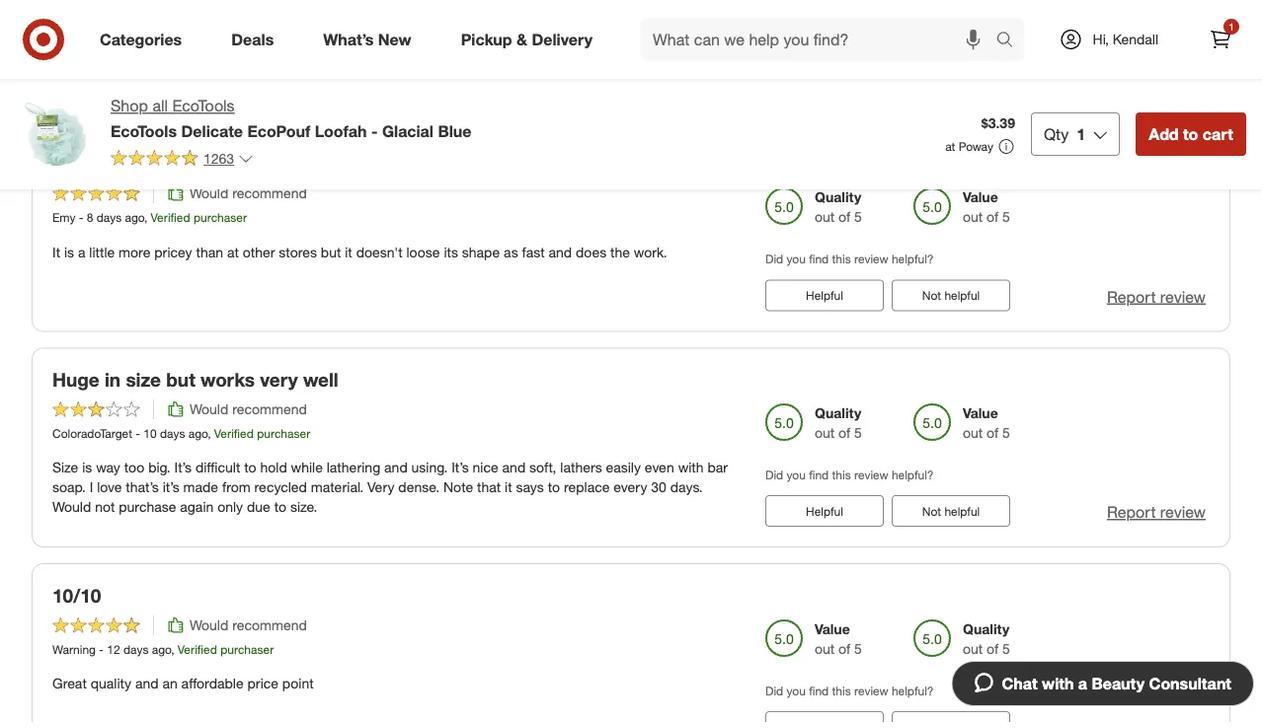 Task type: vqa. For each thing, say whether or not it's contained in the screenshot.
middle RedCard
no



Task type: locate. For each thing, give the bounding box(es) containing it.
note
[[443, 479, 473, 496]]

but right size
[[166, 369, 195, 391]]

and down but
[[262, 57, 285, 74]]

1 you from the top
[[787, 252, 806, 267]]

from up only
[[222, 479, 251, 496]]

0 vertical spatial but
[[464, 57, 484, 74]]

consultant
[[1149, 675, 1232, 694]]

verified up the great quality and an affordable price point
[[178, 643, 217, 658]]

0 vertical spatial value
[[963, 189, 998, 206]]

1 vertical spatial report review button
[[1107, 286, 1206, 308]]

huge
[[52, 369, 99, 391]]

, up more
[[144, 210, 147, 225]]

1 vertical spatial helpful?
[[892, 468, 934, 483]]

not
[[95, 499, 115, 516]]

days for size
[[160, 427, 185, 441]]

and up bought on the top left of the page
[[124, 37, 147, 54]]

1 find from the top
[[809, 252, 829, 267]]

ecotools up the delicate
[[172, 96, 235, 116]]

price left for
[[106, 152, 151, 175]]

3 helpful from the top
[[806, 504, 843, 519]]

1 vertical spatial days
[[160, 427, 185, 441]]

not helpful for good price for a good scrubber
[[922, 288, 980, 303]]

is left great.
[[214, 37, 224, 54]]

0 vertical spatial with
[[678, 459, 704, 477]]

recommend down very
[[232, 401, 307, 418]]

1 vertical spatial value
[[963, 405, 998, 422]]

3 report review button from the top
[[1107, 502, 1206, 524]]

happened down apart
[[499, 57, 562, 74]]

0 vertical spatial ,
[[144, 210, 147, 225]]

0 vertical spatial verified
[[151, 210, 190, 225]]

0 vertical spatial ecotools
[[172, 96, 235, 116]]

due
[[247, 499, 270, 516]]

2 recommend from the top
[[232, 401, 307, 418]]

helpful? for very
[[892, 468, 934, 483]]

emy - 8 days ago , verified purchaser
[[52, 210, 247, 225]]

is right it
[[64, 243, 74, 261]]

chat with a beauty consultant button
[[952, 662, 1254, 707]]

other
[[243, 243, 275, 261]]

would recommend for good
[[190, 185, 307, 202]]

3 find from the top
[[809, 684, 829, 699]]

quality out of 5 for good price for a good scrubber
[[815, 189, 862, 226]]

1 helpful button from the top
[[765, 64, 884, 95]]

i for difficult
[[90, 479, 93, 496]]

fast
[[522, 243, 545, 261]]

big.
[[148, 459, 171, 477]]

great
[[52, 676, 87, 693]]

What can we help you find? suggestions appear below search field
[[641, 18, 1001, 61]]

at left poway
[[945, 139, 955, 154]]

2 vertical spatial find
[[809, 684, 829, 699]]

0 vertical spatial helpful button
[[765, 64, 884, 95]]

0 horizontal spatial i
[[90, 479, 93, 496]]

would for good price for a good scrubber
[[190, 185, 228, 202]]

2 you from the top
[[787, 468, 806, 483]]

would recommend up affordable
[[190, 617, 307, 634]]

1 right qty
[[1077, 124, 1086, 144]]

value
[[963, 189, 998, 206], [963, 405, 998, 422], [815, 621, 850, 638]]

beauty
[[1092, 675, 1145, 694]]

verified up difficult
[[214, 427, 254, 441]]

3 helpful button from the top
[[765, 496, 884, 528]]

2 vertical spatial is
[[82, 459, 92, 477]]

ecotools
[[172, 96, 235, 116], [111, 121, 177, 141]]

1 vertical spatial verified
[[214, 427, 254, 441]]

not helpful button for huge in size but works very well
[[892, 496, 1010, 528]]

3 not helpful button from the top
[[892, 496, 1010, 528]]

1 horizontal spatial is
[[82, 459, 92, 477]]

but right one
[[464, 57, 484, 74]]

2 vertical spatial report review button
[[1107, 502, 1206, 524]]

1 horizontal spatial ago
[[152, 643, 171, 658]]

to
[[698, 37, 711, 54], [1183, 124, 1198, 144], [244, 459, 256, 477], [548, 479, 560, 496], [274, 499, 286, 516]]

3 you from the top
[[787, 684, 806, 699]]

would down huge in size but works very well
[[190, 401, 228, 418]]

but
[[464, 57, 484, 74], [321, 243, 341, 261], [166, 369, 195, 391]]

2 vertical spatial but
[[166, 369, 195, 391]]

2 vertical spatial you
[[787, 684, 806, 699]]

- left 8
[[79, 210, 83, 225]]

1 for 1
[[1229, 20, 1234, 33]]

1 helpful from the top
[[945, 72, 980, 87]]

ago for for
[[125, 210, 144, 225]]

1 would recommend from the top
[[190, 185, 307, 202]]

days right 12 on the bottom of page
[[123, 643, 149, 658]]

would up warning - 12 days ago , verified purchaser
[[190, 617, 228, 634]]

2 vertical spatial helpful
[[945, 504, 980, 519]]

, up an
[[171, 643, 174, 658]]

0 horizontal spatial at
[[227, 243, 239, 261]]

0 vertical spatial recommend
[[232, 185, 307, 202]]

i right time
[[109, 57, 112, 74]]

1 vertical spatial with
[[1042, 675, 1074, 694]]

a left few
[[324, 37, 332, 54]]

it up bad
[[420, 37, 428, 54]]

2 not helpful button from the top
[[892, 280, 1010, 311]]

the
[[610, 243, 630, 261]]

nice
[[473, 459, 498, 477]]

happened up be
[[631, 37, 694, 54]]

1 vertical spatial helpful
[[806, 288, 843, 303]]

hi, kendall
[[1093, 31, 1158, 48]]

1 vertical spatial would recommend
[[190, 401, 307, 418]]

coloradotarget
[[52, 427, 132, 441]]

0 vertical spatial helpful?
[[892, 252, 934, 267]]

2 vertical spatial not helpful button
[[892, 496, 1010, 528]]

it inside size is way too big. it's difficult to hold while lathering and using. it's nice and soft, lathers easily even with bar soap. i love that's it's made from recycled material. very dense. note that it says to replace every 30 days. would not purchase again only due to size.
[[505, 479, 512, 496]]

very
[[367, 479, 395, 496]]

0 vertical spatial helpful
[[945, 72, 980, 87]]

0 horizontal spatial brand
[[110, 76, 146, 94]]

2 horizontal spatial ,
[[208, 427, 211, 441]]

2 vertical spatial value
[[815, 621, 850, 638]]

it right that
[[505, 479, 512, 496]]

, for a
[[144, 210, 147, 225]]

not helpful
[[922, 72, 980, 87], [922, 288, 980, 303], [922, 504, 980, 519]]

and
[[124, 37, 147, 54], [262, 57, 285, 74], [549, 243, 572, 261], [384, 459, 408, 477], [502, 459, 526, 477], [135, 676, 159, 693]]

1263
[[203, 150, 234, 167]]

would recommend for works
[[190, 401, 307, 418]]

me
[[714, 37, 734, 54]]

report review button
[[1107, 70, 1206, 92], [1107, 286, 1206, 308], [1107, 502, 1206, 524]]

2 horizontal spatial from
[[222, 479, 251, 496]]

great.
[[228, 37, 263, 54]]

ago up difficult
[[188, 427, 208, 441]]

and up the very at the bottom left
[[384, 459, 408, 477]]

3 report review from the top
[[1107, 503, 1206, 523]]

helpful? for scrubber
[[892, 252, 934, 267]]

would down soap.
[[52, 499, 91, 516]]

and right fast
[[549, 243, 572, 261]]

1 horizontal spatial from
[[164, 57, 192, 74]]

0 horizontal spatial again.
[[150, 76, 187, 94]]

a inside button
[[1078, 675, 1087, 694]]

2 helpful? from the top
[[892, 468, 934, 483]]

is for size
[[82, 459, 92, 477]]

0 vertical spatial not
[[922, 72, 941, 87]]

1 right kendall
[[1229, 20, 1234, 33]]

- left the glacial
[[371, 121, 378, 141]]

review
[[864, 36, 898, 51], [1160, 71, 1206, 90], [854, 252, 888, 267], [1160, 287, 1206, 306], [854, 468, 888, 483], [1160, 503, 1206, 523], [854, 684, 888, 699]]

material.
[[311, 479, 364, 496]]

with up days.
[[678, 459, 704, 477]]

blue
[[438, 121, 472, 141]]

coloradotarget - 10 days ago , verified purchaser
[[52, 427, 310, 441]]

- for 10/10
[[99, 643, 104, 658]]

not helpful button
[[892, 64, 1010, 95], [892, 280, 1010, 311], [892, 496, 1010, 528]]

2 vertical spatial did you find this review helpful?
[[765, 684, 934, 699]]

2 horizontal spatial i
[[366, 57, 370, 74]]

shape
[[462, 243, 500, 261]]

, up difficult
[[208, 427, 211, 441]]

2 vertical spatial from
[[222, 479, 251, 496]]

- for huge in size but works very well
[[136, 427, 140, 441]]

would recommend down good
[[190, 185, 307, 202]]

report for good price for a good scrubber
[[1107, 287, 1156, 306]]

0 horizontal spatial from
[[52, 76, 81, 94]]

shop
[[111, 96, 148, 116]]

1 vertical spatial not helpful
[[922, 288, 980, 303]]

purchaser up affordable
[[220, 643, 274, 658]]

i left got
[[366, 57, 370, 74]]

0 vertical spatial from
[[164, 57, 192, 74]]

1 vertical spatial you
[[787, 468, 806, 483]]

helpful button
[[765, 64, 884, 95], [765, 280, 884, 311], [765, 496, 884, 528]]

0 horizontal spatial but
[[166, 369, 195, 391]]

0 horizontal spatial happened
[[499, 57, 562, 74]]

2 helpful from the top
[[945, 288, 980, 303]]

2 would recommend from the top
[[190, 401, 307, 418]]

but right stores
[[321, 243, 341, 261]]

price left point
[[247, 676, 278, 693]]

1 horizontal spatial brand
[[222, 57, 258, 74]]

1 not from the top
[[922, 72, 941, 87]]

made
[[183, 479, 218, 496]]

recommend up point
[[232, 617, 307, 634]]

1 vertical spatial from
[[52, 76, 81, 94]]

2 vertical spatial helpful
[[806, 504, 843, 519]]

1 left guest
[[765, 36, 772, 51]]

0 vertical spatial did you find this review helpful?
[[765, 252, 934, 267]]

0 vertical spatial quality out of 5
[[815, 189, 862, 226]]

buying
[[665, 57, 707, 74]]

0 vertical spatial value out of 5
[[963, 189, 1010, 226]]

0 horizontal spatial is
[[64, 243, 74, 261]]

categories link
[[83, 18, 207, 61]]

to left me
[[698, 37, 711, 54]]

1 vertical spatial purchaser
[[257, 427, 310, 441]]

last
[[52, 57, 74, 74]]

delicate
[[181, 121, 243, 141]]

it's up it's
[[174, 459, 192, 477]]

found
[[808, 36, 839, 51]]

find for very
[[809, 468, 829, 483]]

days right 8
[[97, 210, 122, 225]]

2 vertical spatial report
[[1107, 503, 1156, 523]]

days for for
[[97, 210, 122, 225]]

to inside add to cart "button"
[[1183, 124, 1198, 144]]

helpful
[[945, 72, 980, 87], [945, 288, 980, 303], [945, 504, 980, 519]]

1 not helpful from the top
[[922, 72, 980, 87]]

at right than
[[227, 243, 239, 261]]

what's
[[323, 30, 374, 49]]

1 vertical spatial quality out of 5
[[815, 405, 862, 442]]

1 not helpful button from the top
[[892, 64, 1010, 95]]

0 vertical spatial report review
[[1107, 71, 1206, 90]]

0 vertical spatial report
[[1107, 71, 1156, 90]]

with right chat
[[1042, 675, 1074, 694]]

0 vertical spatial price
[[106, 152, 151, 175]]

verified for works
[[214, 427, 254, 441]]

1 vertical spatial report
[[1107, 287, 1156, 306]]

2 find from the top
[[809, 468, 829, 483]]

thickness
[[151, 37, 210, 54]]

recommend down scrubber
[[232, 185, 307, 202]]

purchaser
[[194, 210, 247, 225], [257, 427, 310, 441], [220, 643, 274, 658]]

hi,
[[1093, 31, 1109, 48]]

2 vertical spatial quality out of 5
[[963, 621, 1010, 658]]

2 vertical spatial recommend
[[232, 617, 307, 634]]

did for 10/10
[[765, 684, 783, 699]]

3 report from the top
[[1107, 503, 1156, 523]]

2 report from the top
[[1107, 287, 1156, 306]]

brand up shop
[[110, 76, 146, 94]]

2 vertical spatial would recommend
[[190, 617, 307, 634]]

recommend
[[232, 185, 307, 202], [232, 401, 307, 418], [232, 617, 307, 634]]

and left an
[[135, 676, 159, 693]]

3 helpful from the top
[[945, 504, 980, 519]]

price
[[106, 152, 151, 175], [247, 676, 278, 693]]

0 vertical spatial you
[[787, 252, 806, 267]]

1 inside 1 link
[[1229, 20, 1234, 33]]

1 it's from the left
[[174, 459, 192, 477]]

with
[[678, 459, 704, 477], [1042, 675, 1074, 694]]

ago
[[125, 210, 144, 225], [188, 427, 208, 441], [152, 643, 171, 658]]

did you find this review helpful?
[[765, 252, 934, 267], [765, 468, 934, 483], [765, 684, 934, 699]]

value for huge in size but works very well
[[963, 405, 998, 422]]

helpful for huge in size but works very well
[[806, 504, 843, 519]]

report review for good price for a good scrubber
[[1107, 287, 1206, 306]]

2 vertical spatial ,
[[171, 643, 174, 658]]

days right the 10
[[160, 427, 185, 441]]

1 vertical spatial is
[[64, 243, 74, 261]]

1 vertical spatial did you find this review helpful?
[[765, 468, 934, 483]]

works
[[201, 369, 255, 391]]

the quality and thickness is great. but after a few showers, it started falling apart on me. this happened to me last time i bought from this brand and just thought i got a bad one but it happened again. won't be buying from this brand again.
[[52, 37, 734, 94]]

1 did you find this review helpful? from the top
[[765, 252, 934, 267]]

1 report review button from the top
[[1107, 70, 1206, 92]]

1 horizontal spatial with
[[1042, 675, 1074, 694]]

to inside the quality and thickness is great. but after a few showers, it started falling apart on me. this happened to me last time i bought from this brand and just thought i got a bad one but it happened again. won't be buying from this brand again.
[[698, 37, 711, 54]]

happened
[[631, 37, 694, 54], [499, 57, 562, 74]]

thought
[[315, 57, 362, 74]]

2 helpful button from the top
[[765, 280, 884, 311]]

does
[[576, 243, 607, 261]]

- left the 10
[[136, 427, 140, 441]]

is inside size is way too big. it's difficult to hold while lathering and using. it's nice and soft, lathers easily even with bar soap. i love that's it's made from recycled material. very dense. note that it says to replace every 30 days. would not purchase again only due to size.
[[82, 459, 92, 477]]

1 horizontal spatial but
[[321, 243, 341, 261]]

1 vertical spatial but
[[321, 243, 341, 261]]

1 recommend from the top
[[232, 185, 307, 202]]

and up says
[[502, 459, 526, 477]]

0 horizontal spatial days
[[97, 210, 122, 225]]

it's up note at the left of page
[[452, 459, 469, 477]]

would recommend down works
[[190, 401, 307, 418]]

would for 10/10
[[190, 617, 228, 634]]

a left 'beauty'
[[1078, 675, 1087, 694]]

1 helpful? from the top
[[892, 252, 934, 267]]

ecotools down shop
[[111, 121, 177, 141]]

2 horizontal spatial is
[[214, 37, 224, 54]]

report review button for good price for a good scrubber
[[1107, 286, 1206, 308]]

1 vertical spatial brand
[[110, 76, 146, 94]]

more
[[119, 243, 150, 261]]

1 horizontal spatial 1
[[1077, 124, 1086, 144]]

1263 link
[[111, 149, 254, 172]]

again. up the all
[[150, 76, 187, 94]]

purchase
[[119, 499, 176, 516]]

brand down great.
[[222, 57, 258, 74]]

2 vertical spatial ago
[[152, 643, 171, 658]]

little
[[89, 243, 115, 261]]

0 horizontal spatial 1
[[765, 36, 772, 51]]

helpful for huge in size but works very well
[[945, 504, 980, 519]]

helpful button for good price for a good scrubber
[[765, 280, 884, 311]]

2 vertical spatial 1
[[1077, 124, 1086, 144]]

1 horizontal spatial days
[[123, 643, 149, 658]]

1 vertical spatial not
[[922, 288, 941, 303]]

2 not from the top
[[922, 288, 941, 303]]

soap.
[[52, 479, 86, 496]]

2 report review from the top
[[1107, 287, 1206, 306]]

easily
[[606, 459, 641, 477]]

purchaser up than
[[194, 210, 247, 225]]

2 horizontal spatial ago
[[188, 427, 208, 441]]

3 not from the top
[[922, 504, 941, 519]]

1 vertical spatial price
[[247, 676, 278, 693]]

it left the doesn't on the left top of the page
[[345, 243, 352, 261]]

i inside size is way too big. it's difficult to hold while lathering and using. it's nice and soft, lathers easily even with bar soap. i love that's it's made from recycled material. very dense. note that it says to replace every 30 days. would not purchase again only due to size.
[[90, 479, 93, 496]]

2 report review button from the top
[[1107, 286, 1206, 308]]

find
[[809, 252, 829, 267], [809, 468, 829, 483], [809, 684, 829, 699]]

not helpful for huge in size but works very well
[[922, 504, 980, 519]]

helpful.
[[901, 36, 939, 51]]

you for very
[[787, 468, 806, 483]]

is for for
[[64, 243, 74, 261]]

- left 12 on the bottom of page
[[99, 643, 104, 658]]

3 did you find this review helpful? from the top
[[765, 684, 934, 699]]

0 vertical spatial is
[[214, 37, 224, 54]]

purchaser up hold at left
[[257, 427, 310, 441]]

2 did you find this review helpful? from the top
[[765, 468, 934, 483]]

verified up pricey
[[151, 210, 190, 225]]

3 not helpful from the top
[[922, 504, 980, 519]]

add to cart button
[[1136, 113, 1246, 156]]

report review
[[1107, 71, 1206, 90], [1107, 287, 1206, 306], [1107, 503, 1206, 523]]

ago up more
[[125, 210, 144, 225]]

2 helpful from the top
[[806, 288, 843, 303]]

from down thickness
[[164, 57, 192, 74]]

1 vertical spatial again.
[[150, 76, 187, 94]]

again. down me.
[[566, 57, 603, 74]]

did
[[943, 36, 961, 51], [765, 252, 783, 267], [765, 468, 783, 483], [765, 684, 783, 699]]

find for scrubber
[[809, 252, 829, 267]]

ago up an
[[152, 643, 171, 658]]

pickup & delivery link
[[444, 18, 617, 61]]

doesn't
[[356, 243, 403, 261]]

helpful for good price for a good scrubber
[[945, 288, 980, 303]]

too
[[124, 459, 144, 477]]

to left hold at left
[[244, 459, 256, 477]]

time
[[78, 57, 105, 74]]

2 not helpful from the top
[[922, 288, 980, 303]]

would down good price for a good scrubber
[[190, 185, 228, 202]]

a right for
[[187, 152, 197, 175]]

0 vertical spatial report review button
[[1107, 70, 1206, 92]]

work.
[[634, 243, 667, 261]]

i left love
[[90, 479, 93, 496]]

1 vertical spatial ago
[[188, 427, 208, 441]]

not helpful button for good price for a good scrubber
[[892, 280, 1010, 311]]

0 horizontal spatial ,
[[144, 210, 147, 225]]

is left the way
[[82, 459, 92, 477]]

2 vertical spatial not
[[922, 504, 941, 519]]

helpful for good price for a good scrubber
[[806, 288, 843, 303]]

1 vertical spatial helpful button
[[765, 280, 884, 311]]

0 vertical spatial helpful
[[806, 72, 843, 87]]

from down last at the top left of page
[[52, 76, 81, 94]]

2 vertical spatial days
[[123, 643, 149, 658]]

1 vertical spatial ,
[[208, 427, 211, 441]]

2 horizontal spatial 1
[[1229, 20, 1234, 33]]

to right add
[[1183, 124, 1198, 144]]

0 horizontal spatial it's
[[174, 459, 192, 477]]

pricey
[[154, 243, 192, 261]]



Task type: describe. For each thing, give the bounding box(es) containing it.
a right got
[[398, 57, 405, 74]]

search
[[987, 32, 1035, 51]]

one
[[437, 57, 460, 74]]

good
[[52, 152, 101, 175]]

1 vertical spatial at
[[227, 243, 239, 261]]

the
[[52, 37, 76, 54]]

0 horizontal spatial price
[[106, 152, 151, 175]]

loofah
[[315, 121, 367, 141]]

well
[[303, 369, 338, 391]]

1 vertical spatial ecotools
[[111, 121, 177, 141]]

- for good price for a good scrubber
[[79, 210, 83, 225]]

2 vertical spatial purchaser
[[220, 643, 274, 658]]

verified for good
[[151, 210, 190, 225]]

report review for huge in size but works very well
[[1107, 503, 1206, 523]]

3 would recommend from the top
[[190, 617, 307, 634]]

good
[[203, 152, 248, 175]]

that's
[[126, 479, 159, 496]]

it is a little more pricey than at other stores but it doesn't loose its shape as fast and does the work.
[[52, 243, 667, 261]]

good price for a good scrubber
[[52, 152, 334, 175]]

got
[[374, 57, 394, 74]]

new
[[378, 30, 411, 49]]

few
[[336, 37, 358, 54]]

emy
[[52, 210, 75, 225]]

$3.39
[[981, 115, 1015, 132]]

categories
[[100, 30, 182, 49]]

i for but
[[109, 57, 112, 74]]

cart
[[1203, 124, 1234, 144]]

2 vertical spatial value out of 5
[[815, 621, 862, 658]]

add to cart
[[1149, 124, 1234, 144]]

quality out of 5 for huge in size but works very well
[[815, 405, 862, 442]]

hold
[[260, 459, 287, 477]]

glacial
[[382, 121, 433, 141]]

quality inside the quality and thickness is great. but after a few showers, it started falling apart on me. this happened to me last time i bought from this brand and just thought i got a bad one but it happened again. won't be buying from this brand again.
[[79, 37, 120, 54]]

cg
[[52, 4, 70, 19]]

1 for 1 guest found this review helpful. did you?
[[765, 36, 772, 51]]

falling
[[479, 37, 516, 54]]

scrubber
[[253, 152, 334, 175]]

in
[[105, 369, 121, 391]]

to down soft,
[[548, 479, 560, 496]]

add
[[1149, 124, 1179, 144]]

, for but
[[208, 427, 211, 441]]

did for good price for a good scrubber
[[765, 252, 783, 267]]

size
[[52, 459, 78, 477]]

2 it's from the left
[[452, 459, 469, 477]]

bad
[[409, 57, 433, 74]]

you for scrubber
[[787, 252, 806, 267]]

lathering
[[327, 459, 380, 477]]

bought
[[116, 57, 160, 74]]

would for huge in size but works very well
[[190, 401, 228, 418]]

this
[[602, 37, 628, 54]]

again
[[180, 499, 214, 516]]

to down recycled
[[274, 499, 286, 516]]

did you find this review helpful? for very
[[765, 468, 934, 483]]

is inside the quality and thickness is great. but after a few showers, it started falling apart on me. this happened to me last time i bought from this brand and just thought i got a bad one but it happened again. won't be buying from this brand again.
[[214, 37, 224, 54]]

with inside size is way too big. it's difficult to hold while lathering and using. it's nice and soft, lathers easily even with bar soap. i love that's it's made from recycled material. very dense. note that it says to replace every 30 days. would not purchase again only due to size.
[[678, 459, 704, 477]]

for
[[157, 152, 181, 175]]

1 helpful from the top
[[806, 72, 843, 87]]

it
[[52, 243, 60, 261]]

ago for size
[[188, 427, 208, 441]]

from inside size is way too big. it's difficult to hold while lathering and using. it's nice and soft, lathers easily even with bar soap. i love that's it's made from recycled material. very dense. note that it says to replace every 30 days. would not purchase again only due to size.
[[222, 479, 251, 496]]

loose
[[406, 243, 440, 261]]

that
[[477, 479, 501, 496]]

1 link
[[1199, 18, 1242, 61]]

but
[[267, 37, 288, 54]]

qty 1
[[1044, 124, 1086, 144]]

1 vertical spatial happened
[[499, 57, 562, 74]]

me.
[[576, 37, 598, 54]]

did you find this review helpful? for scrubber
[[765, 252, 934, 267]]

pickup
[[461, 30, 512, 49]]

its
[[444, 243, 458, 261]]

would inside size is way too big. it's difficult to hold while lathering and using. it's nice and soft, lathers easily even with bar soap. i love that's it's made from recycled material. very dense. note that it says to replace every 30 days. would not purchase again only due to size.
[[52, 499, 91, 516]]

0 vertical spatial brand
[[222, 57, 258, 74]]

warning - 12 days ago , verified purchaser
[[52, 643, 274, 658]]

on
[[556, 37, 572, 54]]

1 horizontal spatial at
[[945, 139, 955, 154]]

after
[[292, 37, 321, 54]]

says
[[516, 479, 544, 496]]

image of ecotools delicate ecopouf loofah - glacial blue image
[[16, 95, 95, 174]]

value for good price for a good scrubber
[[963, 189, 998, 206]]

chat with a beauty consultant
[[1002, 675, 1232, 694]]

warning
[[52, 643, 96, 658]]

helpful button for huge in size but works very well
[[765, 496, 884, 528]]

size.
[[290, 499, 317, 516]]

1 horizontal spatial price
[[247, 676, 278, 693]]

12
[[107, 643, 120, 658]]

dense.
[[398, 479, 440, 496]]

a left little
[[78, 243, 85, 261]]

with inside "chat with a beauty consultant" button
[[1042, 675, 1074, 694]]

days.
[[670, 479, 703, 496]]

did for huge in size but works very well
[[765, 468, 783, 483]]

size is way too big. it's difficult to hold while lathering and using. it's nice and soft, lathers easily even with bar soap. i love that's it's made from recycled material. very dense. note that it says to replace every 30 days. would not purchase again only due to size.
[[52, 459, 728, 516]]

ecopouf
[[247, 121, 310, 141]]

chat
[[1002, 675, 1038, 694]]

value out of 5 for huge in size but works very well
[[963, 405, 1010, 442]]

soft,
[[529, 459, 556, 477]]

1 report review from the top
[[1107, 71, 1206, 90]]

great quality and an affordable price point
[[52, 676, 314, 693]]

deals link
[[215, 18, 298, 61]]

affordable
[[181, 676, 244, 693]]

3 helpful? from the top
[[892, 684, 934, 699]]

poway
[[959, 139, 993, 154]]

2 vertical spatial verified
[[178, 643, 217, 658]]

not for good price for a good scrubber
[[922, 288, 941, 303]]

while
[[291, 459, 323, 477]]

3 recommend from the top
[[232, 617, 307, 634]]

recommend for very
[[232, 401, 307, 418]]

0 vertical spatial again.
[[566, 57, 603, 74]]

- inside shop all ecotools ecotools delicate ecopouf loofah - glacial blue
[[371, 121, 378, 141]]

huge in size but works very well
[[52, 369, 338, 391]]

it's
[[163, 479, 179, 496]]

report for huge in size but works very well
[[1107, 503, 1156, 523]]

only
[[217, 499, 243, 516]]

1 report from the top
[[1107, 71, 1156, 90]]

value out of 5 for good price for a good scrubber
[[963, 189, 1010, 226]]

but inside the quality and thickness is great. but after a few showers, it started falling apart on me. this happened to me last time i bought from this brand and just thought i got a bad one but it happened again. won't be buying from this brand again.
[[464, 57, 484, 74]]

pickup & delivery
[[461, 30, 593, 49]]

as
[[504, 243, 518, 261]]

8
[[87, 210, 93, 225]]

10
[[144, 427, 157, 441]]

not for huge in size but works very well
[[922, 504, 941, 519]]

purchaser for works
[[257, 427, 310, 441]]

1 guest found this review helpful. did you?
[[765, 36, 990, 51]]

just
[[289, 57, 311, 74]]

report review button for huge in size but works very well
[[1107, 502, 1206, 524]]

won't
[[606, 57, 642, 74]]

all
[[152, 96, 168, 116]]

you?
[[964, 36, 990, 51]]

than
[[196, 243, 223, 261]]

0 vertical spatial happened
[[631, 37, 694, 54]]

using.
[[411, 459, 448, 477]]

recommend for scrubber
[[232, 185, 307, 202]]

delivery
[[532, 30, 593, 49]]

purchaser for good
[[194, 210, 247, 225]]

even
[[645, 459, 674, 477]]

it down the falling
[[488, 57, 495, 74]]

replace
[[564, 479, 610, 496]]

love
[[97, 479, 122, 496]]

started
[[431, 37, 476, 54]]

way
[[96, 459, 120, 477]]



